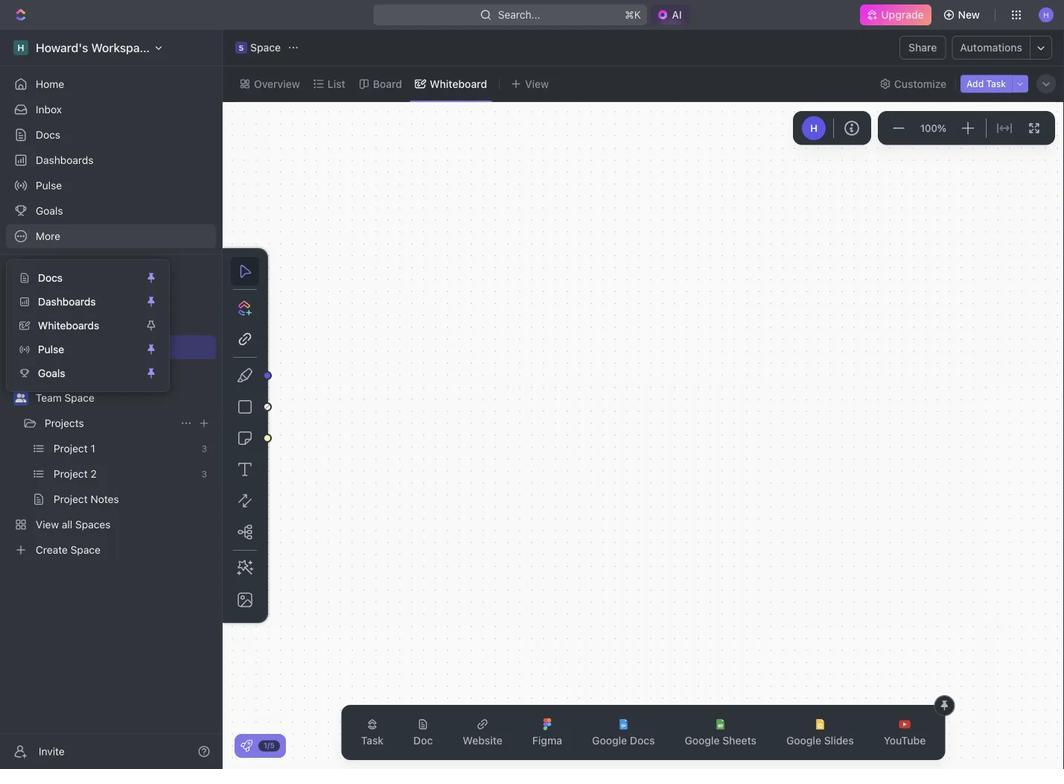 Task type: vqa. For each thing, say whether or not it's contained in the screenshot.
✨ Template Guide:
no



Task type: locate. For each thing, give the bounding box(es) containing it.
1 horizontal spatial google
[[685, 734, 720, 747]]

favorites
[[12, 268, 51, 278]]

space for team space
[[65, 392, 95, 404]]

team space link
[[36, 386, 213, 410]]

2 google from the left
[[685, 734, 720, 747]]

goals link up more 'dropdown button'
[[6, 199, 216, 223]]

s inside s space
[[239, 43, 244, 52]]

2 horizontal spatial google
[[787, 734, 822, 747]]

1 vertical spatial dashboards link
[[13, 290, 142, 314]]

0 horizontal spatial space, , element
[[13, 340, 28, 355]]

google inside "button"
[[787, 734, 822, 747]]

3 google from the left
[[787, 734, 822, 747]]

team
[[36, 392, 62, 404]]

100% button
[[918, 119, 950, 137]]

0 vertical spatial space, , element
[[235, 42, 247, 54]]

google right figma
[[592, 734, 628, 747]]

0 vertical spatial dashboards link
[[6, 148, 216, 172]]

task right add
[[987, 79, 1007, 89]]

docs link up whiteboards link
[[13, 266, 142, 290]]

s inside tree
[[18, 342, 24, 352]]

1 vertical spatial goals
[[38, 367, 65, 379]]

google inside button
[[685, 734, 720, 747]]

1 google from the left
[[592, 734, 628, 747]]

0 vertical spatial task
[[987, 79, 1007, 89]]

dashboards link
[[6, 148, 216, 172], [13, 290, 142, 314]]

board link
[[370, 73, 402, 94]]

0 vertical spatial space
[[250, 41, 281, 54]]

space up overview link
[[250, 41, 281, 54]]

upgrade link
[[861, 4, 932, 25]]

1 vertical spatial space
[[36, 341, 66, 353]]

pulse link up more 'dropdown button'
[[6, 174, 216, 197]]

goals up more
[[36, 205, 63, 217]]

google docs button
[[581, 709, 667, 756]]

more button
[[6, 224, 216, 248]]

1 vertical spatial docs
[[38, 272, 63, 284]]

inbox link
[[6, 98, 216, 121]]

overview
[[254, 77, 300, 90]]

youtube button
[[872, 709, 938, 756]]

0 vertical spatial s
[[239, 43, 244, 52]]

goals link up team space
[[13, 361, 142, 385]]

pulse link
[[6, 174, 216, 197], [13, 338, 142, 361]]

upgrade
[[882, 9, 924, 21]]

home
[[36, 78, 64, 90]]

list link
[[325, 73, 346, 94]]

0 horizontal spatial task
[[361, 734, 384, 747]]

1 vertical spatial s
[[18, 342, 24, 352]]

0 vertical spatial pulse
[[36, 179, 62, 192]]

docs link down inbox 'link'
[[6, 123, 216, 147]]

s for s space
[[239, 43, 244, 52]]

0 vertical spatial dashboards
[[36, 154, 94, 166]]

docs link
[[6, 123, 216, 147], [13, 266, 142, 290]]

dashboards link down inbox 'link'
[[6, 148, 216, 172]]

doc
[[414, 734, 433, 747]]

s
[[239, 43, 244, 52], [18, 342, 24, 352]]

docs
[[36, 129, 60, 141], [38, 272, 63, 284], [630, 734, 655, 747]]

pulse link down whiteboards
[[13, 338, 142, 361]]

docs for docs "link" within the sidebar "navigation"
[[36, 129, 60, 141]]

whiteboard link
[[427, 73, 487, 94]]

s space
[[239, 41, 281, 54]]

figma
[[533, 734, 563, 747]]

1 vertical spatial task
[[361, 734, 384, 747]]

0 vertical spatial goals
[[36, 205, 63, 217]]

google inside button
[[592, 734, 628, 747]]

pulse down whiteboards
[[38, 343, 64, 355]]

figma button
[[521, 709, 575, 756]]

sheets
[[723, 734, 757, 747]]

favorites button
[[6, 264, 57, 282]]

sidebar navigation
[[0, 30, 223, 769]]

google slides button
[[775, 709, 867, 756]]

docs inside sidebar "navigation"
[[36, 129, 60, 141]]

1 horizontal spatial s
[[239, 43, 244, 52]]

space, , element
[[235, 42, 247, 54], [13, 340, 28, 355]]

space up projects
[[65, 392, 95, 404]]

2 vertical spatial space
[[65, 392, 95, 404]]

0 horizontal spatial s
[[18, 342, 24, 352]]

goals inside sidebar "navigation"
[[36, 205, 63, 217]]

docs inside button
[[630, 734, 655, 747]]

h
[[811, 122, 818, 134]]

overview link
[[251, 73, 300, 94]]

goals link
[[6, 199, 216, 223], [13, 361, 142, 385]]

google left slides
[[787, 734, 822, 747]]

0 vertical spatial docs
[[36, 129, 60, 141]]

docs for bottommost docs "link"
[[38, 272, 63, 284]]

dashboards link up whiteboards
[[13, 290, 142, 314]]

dashboards up whiteboards
[[38, 295, 96, 308]]

tree inside sidebar "navigation"
[[6, 310, 216, 562]]

0 horizontal spatial google
[[592, 734, 628, 747]]

dashboards
[[36, 154, 94, 166], [38, 295, 96, 308]]

goals
[[36, 205, 63, 217], [38, 367, 65, 379]]

space
[[250, 41, 281, 54], [36, 341, 66, 353], [65, 392, 95, 404]]

onboarding checklist button image
[[241, 740, 253, 752]]

tree
[[6, 310, 216, 562]]

board
[[373, 77, 402, 90]]

⌘k
[[625, 9, 642, 21]]

tree containing space
[[6, 310, 216, 562]]

google
[[592, 734, 628, 747], [685, 734, 720, 747], [787, 734, 822, 747]]

space link
[[36, 335, 213, 359]]

space down whiteboards
[[36, 341, 66, 353]]

dashboards down inbox
[[36, 154, 94, 166]]

whiteboards
[[38, 319, 99, 332]]

customize button
[[876, 73, 952, 94]]

dashboards for dashboards link to the bottom
[[38, 295, 96, 308]]

dashboards inside sidebar "navigation"
[[36, 154, 94, 166]]

2 vertical spatial docs
[[630, 734, 655, 747]]

task
[[987, 79, 1007, 89], [361, 734, 384, 747]]

0 vertical spatial docs link
[[6, 123, 216, 147]]

1 horizontal spatial task
[[987, 79, 1007, 89]]

pulse up more
[[36, 179, 62, 192]]

1 vertical spatial space, , element
[[13, 340, 28, 355]]

add task
[[967, 79, 1007, 89]]

goals up team on the bottom
[[38, 367, 65, 379]]

task left doc
[[361, 734, 384, 747]]

1 vertical spatial dashboards
[[38, 295, 96, 308]]

projects link
[[45, 411, 174, 435]]

task button
[[349, 709, 396, 756]]

google left sheets
[[685, 734, 720, 747]]

1 horizontal spatial space, , element
[[235, 42, 247, 54]]

pulse
[[36, 179, 62, 192], [38, 343, 64, 355]]

search...
[[498, 9, 541, 21]]

spaces
[[12, 293, 43, 303]]

youtube
[[884, 734, 926, 747]]



Task type: describe. For each thing, give the bounding box(es) containing it.
projects
[[45, 417, 84, 429]]

inbox
[[36, 103, 62, 116]]

whiteboard
[[430, 77, 487, 90]]

user group image
[[15, 393, 26, 402]]

new
[[959, 9, 981, 21]]

google docs
[[592, 734, 655, 747]]

doc button
[[402, 709, 445, 756]]

share button
[[900, 36, 947, 60]]

space, , element inside tree
[[13, 340, 28, 355]]

google slides
[[787, 734, 855, 747]]

1 vertical spatial pulse link
[[13, 338, 142, 361]]

1 vertical spatial docs link
[[13, 266, 142, 290]]

onboarding checklist button element
[[241, 740, 253, 752]]

automations
[[961, 41, 1023, 54]]

google sheets button
[[673, 709, 769, 756]]

space for s space
[[250, 41, 281, 54]]

whiteboards link
[[13, 314, 142, 338]]

google for google docs
[[592, 734, 628, 747]]

list
[[328, 77, 346, 90]]

invite
[[39, 745, 65, 757]]

0 vertical spatial pulse link
[[6, 174, 216, 197]]

100%
[[921, 122, 947, 134]]

home link
[[6, 72, 216, 96]]

google sheets
[[685, 734, 757, 747]]

share
[[909, 41, 938, 54]]

slides
[[825, 734, 855, 747]]

google for google sheets
[[685, 734, 720, 747]]

more
[[36, 230, 60, 242]]

s for s
[[18, 342, 24, 352]]

new button
[[938, 3, 990, 27]]

google for google slides
[[787, 734, 822, 747]]

pulse inside sidebar "navigation"
[[36, 179, 62, 192]]

team space
[[36, 392, 95, 404]]

automations button
[[953, 37, 1031, 59]]

website
[[463, 734, 503, 747]]

1 vertical spatial goals link
[[13, 361, 142, 385]]

0 vertical spatial goals link
[[6, 199, 216, 223]]

1/5
[[264, 741, 275, 750]]

customize
[[895, 77, 947, 90]]

website button
[[451, 709, 515, 756]]

1 vertical spatial pulse
[[38, 343, 64, 355]]

add
[[967, 79, 985, 89]]

add task button
[[961, 75, 1013, 93]]

dashboards for the top dashboards link
[[36, 154, 94, 166]]

docs link inside sidebar "navigation"
[[6, 123, 216, 147]]



